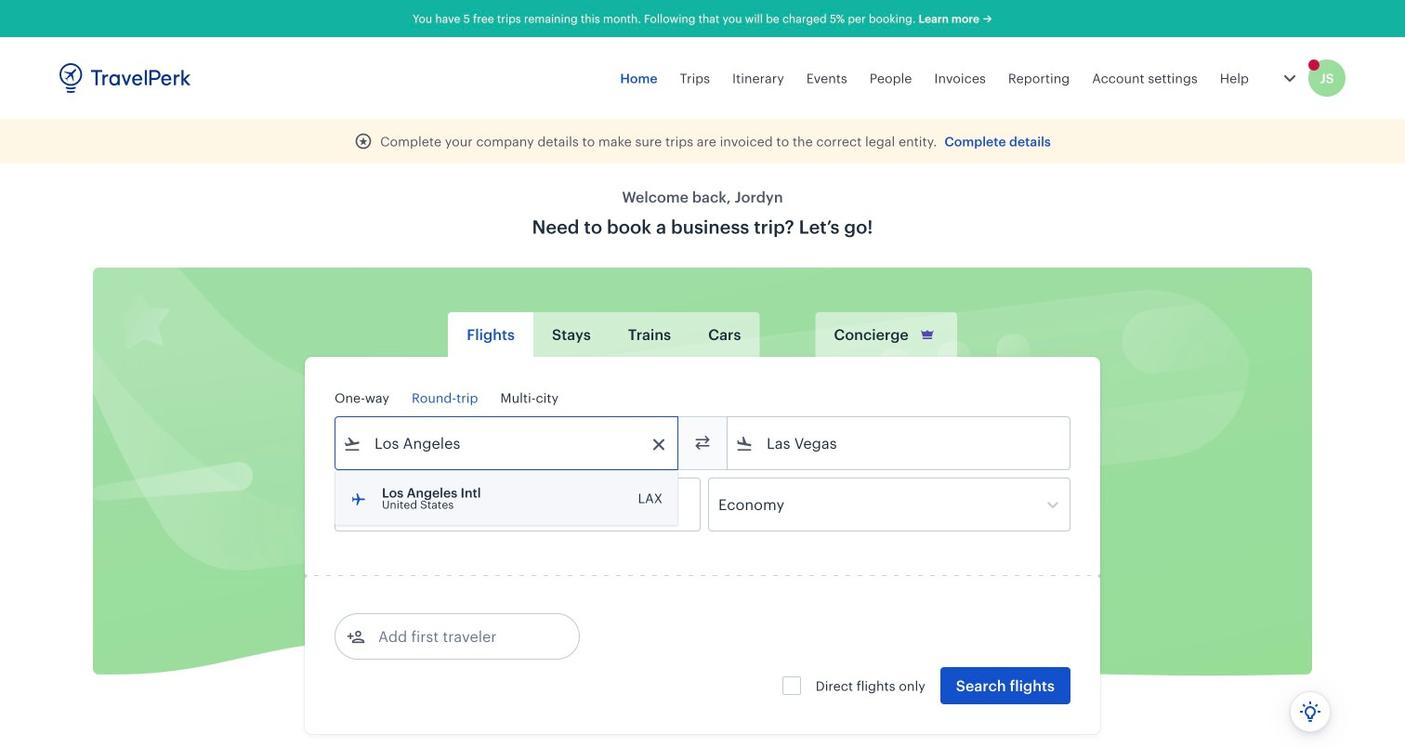 Task type: locate. For each thing, give the bounding box(es) containing it.
Return text field
[[472, 479, 569, 531]]

From search field
[[362, 429, 654, 458]]

Add first traveler search field
[[365, 622, 559, 652]]



Task type: describe. For each thing, give the bounding box(es) containing it.
To search field
[[754, 429, 1046, 458]]

Depart text field
[[362, 479, 458, 531]]



Task type: vqa. For each thing, say whether or not it's contained in the screenshot.
Add first traveler search field
yes



